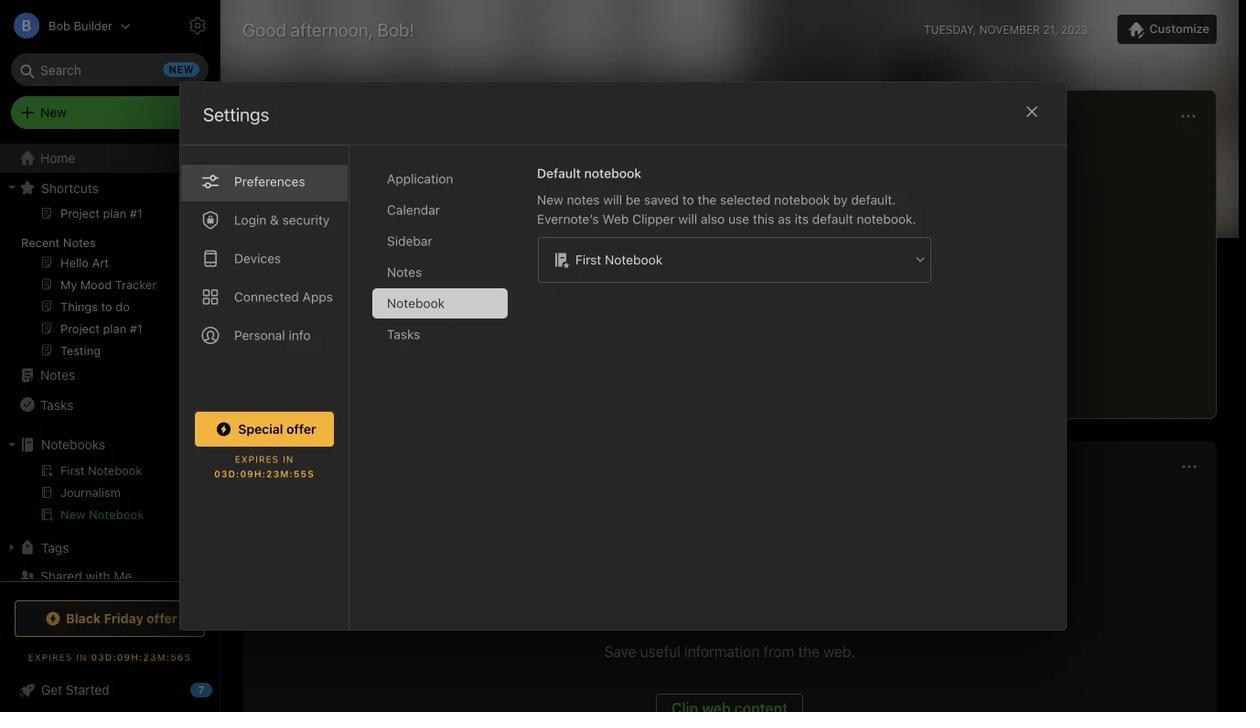 Task type: vqa. For each thing, say whether or not it's contained in the screenshot.
Recently Captured
yes



Task type: locate. For each thing, give the bounding box(es) containing it.
1 vertical spatial notebook
[[774, 192, 830, 207]]

notes down shortcuts
[[63, 235, 96, 249]]

this inside the new notes will be saved to the selected notebook by default. evernote's web clipper will also use this as its default notebook.
[[753, 211, 775, 227]]

recent down notes button
[[257, 135, 298, 150]]

4 left le...
[[472, 354, 480, 369]]

None search field
[[24, 53, 196, 86]]

0 horizontal spatial this
[[312, 205, 333, 221]]

mood
[[273, 238, 306, 254], [286, 271, 320, 286]]

0 vertical spatial with
[[324, 255, 349, 270]]

1 vertical spatial offer
[[147, 611, 177, 626]]

application tab
[[372, 164, 508, 194]]

0 vertical spatial tasks
[[387, 327, 420, 342]]

tasks up notebooks
[[40, 397, 74, 412]]

week
[[441, 255, 474, 270], [441, 271, 474, 286], [441, 288, 474, 303], [441, 304, 474, 319], [441, 321, 474, 336]]

abroad
[[834, 222, 877, 237]]

tem
[[368, 271, 397, 286]]

notebook
[[605, 252, 663, 267], [387, 296, 445, 311], [89, 507, 144, 521]]

in for special
[[283, 454, 294, 464]]

background
[[297, 321, 367, 336]]

things
[[778, 185, 820, 200]]

0 vertical spatial new
[[40, 105, 67, 120]]

settings
[[203, 103, 269, 125]]

0 horizontal spatial will
[[603, 192, 622, 207]]

0 vertical spatial recent
[[257, 135, 298, 150]]

accordin...
[[273, 337, 335, 352]]

shared with me link
[[0, 562, 211, 591]]

me
[[114, 569, 132, 584]]

0 vertical spatial will
[[603, 192, 622, 207]]

1 down milestones
[[477, 255, 483, 270]]

easily
[[273, 222, 307, 237]]

new up tags at the left of page
[[60, 507, 85, 521]]

info
[[289, 328, 311, 343]]

notebook down web
[[605, 252, 663, 267]]

calendar
[[387, 202, 440, 217]]

recently
[[257, 459, 322, 474]]

new notes will be saved to the selected notebook by default. evernote's web clipper will also use this as its default notebook.
[[537, 192, 917, 227]]

Start writing… text field
[[923, 136, 1215, 404]]

0 vertical spatial in
[[283, 454, 294, 464]]

notebook up tags button
[[89, 507, 144, 521]]

the right "from"
[[798, 643, 820, 660]]

2 week from the top
[[441, 271, 474, 286]]

0 horizontal spatial 3
[[477, 288, 485, 303]]

1 vertical spatial expires
[[28, 652, 73, 662]]

tracker
[[333, 185, 379, 200]]

with up tracker on the top
[[324, 255, 349, 270]]

year
[[295, 255, 321, 270]]

in inside expires in 03d:09h:23m:55s
[[283, 454, 294, 464]]

0 horizontal spatial in
[[76, 652, 87, 662]]

0 vertical spatial notebook
[[605, 252, 663, 267]]

1 vertical spatial 1
[[472, 337, 477, 352]]

the
[[698, 192, 717, 207], [814, 205, 833, 221], [273, 255, 292, 270], [379, 304, 398, 319], [798, 643, 820, 660]]

1 week from the top
[[441, 255, 474, 270]]

0 horizontal spatial tasks
[[40, 397, 74, 412]]

expires down black
[[28, 652, 73, 662]]

ly
[[273, 255, 399, 286]]

first notebook
[[576, 252, 663, 267]]

4
[[477, 304, 486, 319], [472, 354, 480, 369]]

1 vertical spatial with
[[86, 569, 110, 584]]

tasks down notebook tab on the left top
[[387, 327, 420, 342]]

notebook down notes tab at the top of page
[[387, 296, 445, 311]]

mood down year at the left top
[[286, 271, 320, 286]]

offer right friday
[[147, 611, 177, 626]]

tuesday,
[[924, 23, 977, 36]]

Search text field
[[24, 53, 196, 86]]

this left as
[[753, 211, 775, 227]]

summary
[[441, 205, 497, 221]]

will up web
[[603, 192, 622, 207]]

0 horizontal spatial recent
[[21, 235, 60, 249]]

expires for special offer
[[235, 454, 279, 464]]

le...
[[483, 354, 508, 369]]

1 vertical spatial recent
[[21, 235, 60, 249]]

sidebar
[[387, 233, 433, 248]]

to left do
[[823, 185, 836, 200]]

will left also
[[679, 211, 698, 227]]

notes up tasks button
[[40, 367, 75, 383]]

use
[[729, 211, 750, 227]]

new notebook group
[[0, 459, 211, 533]]

bob!
[[377, 18, 415, 40]]

tuesday, november 21, 2023
[[924, 23, 1088, 36]]

chart
[[310, 222, 341, 237]]

new for new notebook
[[60, 507, 85, 521]]

in up 03d:09h:23m:55s at bottom left
[[283, 454, 294, 464]]

1 vertical spatial tasks
[[40, 397, 74, 412]]

notebook tab
[[372, 288, 508, 318]]

about
[[273, 205, 308, 221]]

in down black
[[76, 652, 87, 662]]

expires up 03d:09h:23m:55s at bottom left
[[235, 454, 279, 464]]

mood down the 'easily'
[[273, 238, 306, 254]]

with left me at bottom
[[86, 569, 110, 584]]

default
[[812, 211, 854, 227]]

1 vertical spatial 3
[[553, 337, 561, 352]]

images tab
[[339, 486, 381, 505]]

0 horizontal spatial with
[[86, 569, 110, 584]]

new up the home
[[40, 105, 67, 120]]

new button
[[11, 96, 209, 129]]

1 vertical spatial in
[[76, 652, 87, 662]]

beach
[[836, 205, 872, 221]]

notes
[[567, 192, 600, 207]]

1 horizontal spatial notebook
[[774, 192, 830, 207]]

2 horizontal spatial notebook
[[605, 252, 663, 267]]

notebook inside default notebook field
[[605, 252, 663, 267]]

notes up recent tab at the top left of the page
[[257, 108, 300, 123]]

1 horizontal spatial notebook
[[387, 296, 445, 311]]

studying
[[778, 222, 830, 237]]

tab list containing application
[[372, 164, 523, 630]]

tasks tab
[[372, 319, 508, 350]]

customize
[[1150, 22, 1210, 35]]

project
[[441, 185, 485, 200]]

home link
[[0, 144, 220, 173]]

good
[[243, 18, 286, 40]]

2 right tasks tab
[[511, 337, 519, 352]]

mm/dd/yy
[[487, 255, 551, 270], [488, 271, 552, 286], [489, 288, 553, 303], [489, 304, 553, 319], [489, 321, 553, 336]]

new right #1
[[537, 192, 564, 207]]

login
[[234, 212, 267, 227]]

recent notes
[[21, 235, 96, 249]]

1 vertical spatial 2
[[511, 337, 519, 352]]

notebook for first notebook
[[605, 252, 663, 267]]

as
[[778, 211, 792, 227]]

2 vertical spatial new
[[60, 507, 85, 521]]

0 vertical spatial 4
[[477, 304, 486, 319]]

new
[[40, 105, 67, 120], [537, 192, 564, 207], [60, 507, 85, 521]]

0 vertical spatial 2
[[477, 271, 485, 286]]

major
[[471, 222, 504, 237]]

0 vertical spatial expires
[[235, 454, 279, 464]]

new inside the new notes will be saved to the selected notebook by default. evernote's web clipper will also use this as its default notebook.
[[537, 192, 564, 207]]

project plan #1 summary lululemon nike major milestones 100 sales week 1 mm/dd/yy week 2 mm/dd/yy week 3 mm/dd/yy week 4 mm/dd/yy week 5 mm/dd/yy task 1 task 2 task 3 task 4 le...
[[441, 185, 564, 369]]

1 horizontal spatial with
[[324, 255, 349, 270]]

0 horizontal spatial notebook
[[89, 507, 144, 521]]

recent down shortcuts
[[21, 235, 60, 249]]

1 vertical spatial notebook
[[387, 296, 445, 311]]

the down tem
[[379, 304, 398, 319]]

3
[[477, 288, 485, 303], [553, 337, 561, 352]]

notebook up its
[[774, 192, 830, 207]]

tags
[[41, 540, 69, 555]]

new inside button
[[60, 507, 85, 521]]

notes down the sidebar
[[387, 264, 422, 280]]

notebook up hello
[[584, 166, 642, 181]]

4 up 5
[[477, 304, 486, 319]]

notebooks link
[[0, 430, 211, 459]]

0 vertical spatial notebook
[[584, 166, 642, 181]]

2 down milestones
[[477, 271, 485, 286]]

notes tab
[[372, 257, 508, 287]]

0 horizontal spatial expires
[[28, 652, 73, 662]]

expires
[[235, 454, 279, 464], [28, 652, 73, 662]]

tasks inside tab
[[387, 327, 420, 342]]

afternoon,
[[291, 18, 373, 40]]

1 horizontal spatial expires
[[235, 454, 279, 464]]

to right saved
[[682, 192, 694, 207]]

to up studying
[[798, 205, 810, 221]]

evernote's
[[537, 211, 599, 227]]

this up chart
[[312, 205, 333, 221]]

november
[[980, 23, 1040, 36]]

tab list containing preferences
[[180, 146, 350, 630]]

nike
[[441, 222, 467, 237]]

my mood tracker about this template: easily chart your mood every day of the year with our dai ly mood tracker tem plate. click each square to change the cell background accordin...
[[273, 185, 399, 352]]

1 horizontal spatial this
[[753, 211, 775, 227]]

offer up recently
[[287, 421, 316, 437]]

shortcuts button
[[0, 173, 211, 202]]

expand notebooks image
[[5, 437, 19, 452]]

to down click at the top of the page
[[316, 304, 328, 319]]

100
[[508, 238, 530, 254]]

1 down notebook tab on the left top
[[472, 337, 477, 352]]

recent tab
[[257, 135, 298, 154]]

1 vertical spatial will
[[679, 211, 698, 227]]

tab list
[[246, 135, 881, 154], [180, 146, 350, 630], [372, 164, 523, 630]]

save
[[605, 643, 637, 660]]

the up also
[[698, 192, 717, 207]]

1 horizontal spatial offer
[[287, 421, 316, 437]]

expires in 03d:09h:23m:55s
[[214, 454, 315, 479]]

default.
[[851, 192, 896, 207]]

1 horizontal spatial tasks
[[387, 327, 420, 342]]

notebook inside new notebook button
[[89, 507, 144, 521]]

recent inside tab list
[[257, 135, 298, 150]]

new inside popup button
[[40, 105, 67, 120]]

expires in 03d:09h:23m:56s
[[28, 652, 191, 662]]

images
[[339, 486, 381, 502]]

in
[[283, 454, 294, 464], [76, 652, 87, 662]]

the right its
[[814, 205, 833, 221]]

2
[[477, 271, 485, 286], [511, 337, 519, 352]]

web
[[603, 211, 629, 227]]

recent inside recent notes group
[[21, 235, 60, 249]]

tree
[[0, 144, 220, 631]]

0 horizontal spatial notebook
[[584, 166, 642, 181]]

black
[[66, 611, 101, 626]]

expires inside expires in 03d:09h:23m:55s
[[235, 454, 279, 464]]

tab
[[257, 487, 317, 505]]

1 horizontal spatial in
[[283, 454, 294, 464]]

recently captured
[[257, 459, 394, 474]]

Default notebook field
[[537, 236, 933, 284]]

2 vertical spatial notebook
[[89, 507, 144, 521]]

1 horizontal spatial recent
[[257, 135, 298, 150]]

1 vertical spatial new
[[537, 192, 564, 207]]

1 horizontal spatial will
[[679, 211, 698, 227]]

1 horizontal spatial 3
[[553, 337, 561, 352]]

black friday offer button
[[15, 600, 205, 637]]

lululemon
[[501, 205, 562, 221]]

our
[[352, 255, 372, 270]]

useful
[[640, 643, 681, 660]]

images tab list
[[246, 486, 1214, 505]]

0 vertical spatial offer
[[287, 421, 316, 437]]

black friday offer
[[66, 611, 177, 626]]

shared
[[40, 569, 82, 584]]



Task type: describe. For each thing, give the bounding box(es) containing it.
things to do go to the beach - studying abroad
[[778, 185, 882, 237]]

1 vertical spatial 4
[[472, 354, 480, 369]]

go
[[778, 205, 795, 221]]

connected
[[234, 289, 299, 304]]

of
[[370, 238, 382, 254]]

to inside the new notes will be saved to the selected notebook by default. evernote's web clipper will also use this as its default notebook.
[[682, 192, 694, 207]]

save useful information from the web.
[[605, 643, 855, 660]]

special
[[238, 421, 283, 437]]

default
[[537, 166, 581, 181]]

notes inside notes button
[[257, 108, 300, 123]]

saved
[[644, 192, 679, 207]]

mood
[[295, 185, 329, 200]]

square
[[273, 304, 313, 319]]

notebook for new notebook
[[89, 507, 144, 521]]

calendar tab
[[372, 195, 508, 225]]

notes inside recent notes group
[[63, 235, 96, 249]]

its
[[795, 211, 809, 227]]

0 vertical spatial 3
[[477, 288, 485, 303]]

special offer button
[[195, 412, 334, 447]]

template:
[[337, 205, 392, 221]]

art
[[644, 185, 664, 200]]

tree containing home
[[0, 144, 220, 631]]

tab inside 'images' tab list
[[257, 487, 317, 505]]

the inside the new notes will be saved to the selected notebook by default. evernote's web clipper will also use this as its default notebook.
[[698, 192, 717, 207]]

login & security
[[234, 212, 330, 227]]

03d:09h:23m:55s
[[214, 469, 315, 479]]

home
[[40, 151, 75, 166]]

sidebar tab
[[372, 226, 508, 256]]

21,
[[1044, 23, 1058, 36]]

customize button
[[1118, 15, 1217, 44]]

new for new notes will be saved to the selected notebook by default. evernote's web clipper will also use this as its default notebook.
[[537, 192, 564, 207]]

0 horizontal spatial 2
[[477, 271, 485, 286]]

notebooks
[[41, 437, 105, 452]]

offer inside tab list
[[287, 421, 316, 437]]

notebook.
[[857, 211, 917, 227]]

the inside things to do go to the beach - studying abroad
[[814, 205, 833, 221]]

every
[[310, 238, 342, 254]]

plate.
[[273, 271, 397, 303]]

4 week from the top
[[441, 304, 474, 319]]

preferences
[[234, 174, 305, 189]]

1 vertical spatial mood
[[286, 271, 320, 286]]

notebook inside notebook tab
[[387, 296, 445, 311]]

tab list containing recent
[[246, 135, 881, 154]]

web.
[[824, 643, 855, 660]]

recent notes group
[[0, 202, 211, 368]]

recent for recent notes
[[21, 235, 60, 249]]

3 week from the top
[[441, 288, 474, 303]]

apps
[[303, 289, 333, 304]]

notes inside notes link
[[40, 367, 75, 383]]

suggested tab
[[320, 135, 384, 154]]

click
[[309, 288, 338, 303]]

0 horizontal spatial offer
[[147, 611, 177, 626]]

notes inside notes tab
[[387, 264, 422, 280]]

good afternoon, bob!
[[243, 18, 415, 40]]

expires for black friday offer
[[28, 652, 73, 662]]

information
[[685, 643, 760, 660]]

in for black
[[76, 652, 87, 662]]

connected apps
[[234, 289, 333, 304]]

#1
[[518, 185, 533, 200]]

to inside the my mood tracker about this template: easily chart your mood every day of the year with our dai ly mood tracker tem plate. click each square to change the cell background accordin...
[[316, 304, 328, 319]]

special offer
[[238, 421, 316, 437]]

expand tags image
[[5, 540, 19, 555]]

application
[[387, 171, 453, 186]]

1 horizontal spatial 2
[[511, 337, 519, 352]]

my
[[273, 185, 291, 200]]

with inside the my mood tracker about this template: easily chart your mood every day of the year with our dai ly mood tracker tem plate. click each square to change the cell background accordin...
[[324, 255, 349, 270]]

cell
[[273, 321, 293, 336]]

tags button
[[0, 533, 211, 562]]

notes link
[[0, 361, 211, 390]]

suggested
[[320, 135, 384, 150]]

day
[[346, 238, 367, 254]]

recently captured button
[[254, 456, 394, 478]]

0 vertical spatial mood
[[273, 238, 306, 254]]

tasks inside button
[[40, 397, 74, 412]]

0 vertical spatial 1
[[477, 255, 483, 270]]

hello
[[610, 185, 641, 200]]

also
[[701, 211, 725, 227]]

notebook inside the new notes will be saved to the selected notebook by default. evernote's web clipper will also use this as its default notebook.
[[774, 192, 830, 207]]

each
[[342, 288, 370, 303]]

plan
[[488, 185, 515, 200]]

new notebook
[[60, 507, 144, 521]]

recent for recent
[[257, 135, 298, 150]]

settings image
[[187, 15, 209, 37]]

5 week from the top
[[441, 321, 474, 336]]

03d:09h:23m:56s
[[91, 652, 191, 662]]

security
[[282, 212, 330, 227]]

devices
[[234, 251, 281, 266]]

the left year at the left top
[[273, 255, 292, 270]]

be
[[626, 192, 641, 207]]

clipper
[[633, 211, 675, 227]]

hello art
[[610, 185, 664, 200]]

first
[[576, 252, 602, 267]]

&
[[270, 212, 279, 227]]

hello art button
[[595, 170, 752, 406]]

dai
[[375, 255, 399, 270]]

new notebook button
[[0, 503, 211, 525]]

do
[[839, 185, 855, 200]]

personal info
[[234, 328, 311, 343]]

captured
[[326, 459, 394, 474]]

new for new
[[40, 105, 67, 120]]

this inside the my mood tracker about this template: easily chart your mood every day of the year with our dai ly mood tracker tem plate. click each square to change the cell background accordin...
[[312, 205, 333, 221]]

2023
[[1061, 23, 1088, 36]]

default notebook
[[537, 166, 642, 181]]

change
[[332, 304, 375, 319]]

close image
[[1021, 101, 1043, 123]]

by
[[834, 192, 848, 207]]

from
[[764, 643, 795, 660]]



